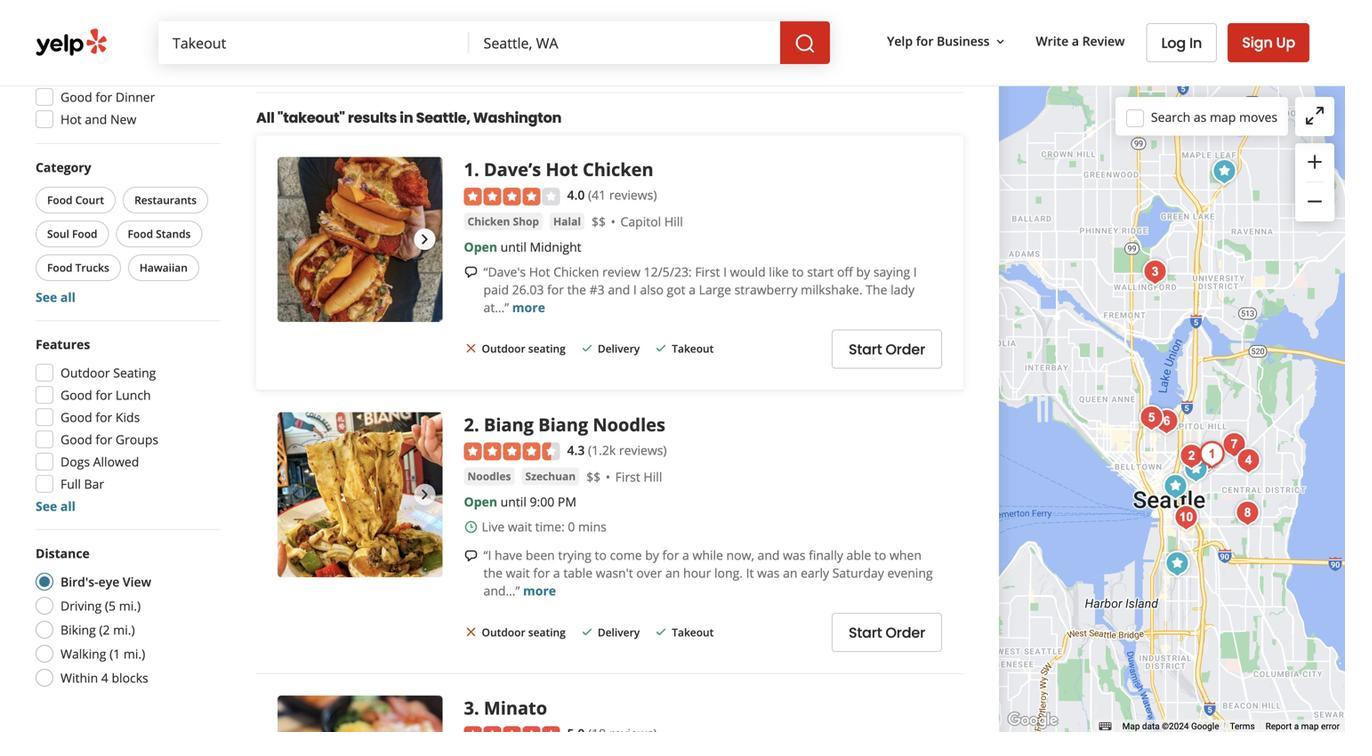 Task type: vqa. For each thing, say whether or not it's contained in the screenshot.
Write at the top
yes



Task type: describe. For each thing, give the bounding box(es) containing it.
within
[[61, 670, 98, 687]]

wasn't
[[596, 565, 633, 582]]

review
[[1083, 33, 1126, 49]]

report a map error
[[1266, 722, 1340, 732]]

capitol
[[621, 213, 662, 230]]

as
[[1194, 108, 1207, 125]]

map
[[1123, 722, 1141, 732]]

16 checkmark v2 image for delivery
[[580, 625, 594, 639]]

jack in the box image
[[1160, 547, 1196, 582]]

food court button
[[36, 187, 116, 214]]

dave's hot chicken image
[[1195, 437, 1231, 473]]

for down good for kids
[[96, 431, 112, 448]]

3
[[464, 696, 474, 721]]

data
[[1143, 722, 1160, 732]]

0 vertical spatial takeout
[[101, 66, 150, 83]]

offers delivery
[[61, 22, 147, 39]]

dogs
[[61, 454, 90, 470]]

3 . minato
[[464, 696, 548, 721]]

results
[[348, 108, 397, 128]]

"takeout"
[[278, 108, 345, 128]]

up
[[1277, 32, 1296, 53]]

the inside ""i have been trying to come by for a while now, and was finally able to when the wait for a table wasn't over an hour long. it was an early saturday evening and…""
[[484, 565, 503, 582]]

hot and new
[[61, 111, 136, 128]]

szechuan button
[[522, 468, 580, 486]]

sign
[[1243, 32, 1273, 53]]

16 speech v2 image
[[464, 265, 478, 280]]

reviews) for noodles
[[619, 442, 667, 459]]

for up good for kids
[[96, 387, 112, 404]]

saying
[[874, 263, 911, 280]]

0 vertical spatial and
[[85, 111, 107, 128]]

sign up link
[[1229, 23, 1310, 62]]

hawaiian
[[140, 260, 188, 275]]

1 biang from the left
[[484, 412, 534, 437]]

16 clock v2 image
[[464, 520, 478, 535]]

seattle fish guys image
[[1231, 496, 1266, 531]]

distance option group
[[30, 545, 221, 692]]

lunch
[[116, 387, 151, 404]]

good for good for kids
[[61, 409, 92, 426]]

order for third start order link from the bottom of the page
[[886, 41, 926, 61]]

food trucks button
[[36, 255, 121, 281]]

seattle,
[[416, 108, 471, 128]]

4.0 (41 reviews)
[[567, 186, 657, 203]]

$$ for noodles
[[587, 469, 601, 486]]

trucks
[[75, 260, 109, 275]]

evening
[[888, 565, 933, 582]]

report
[[1266, 722, 1293, 732]]

log in
[[1162, 33, 1203, 53]]

sizzle&crunch image
[[1134, 401, 1170, 436]]

señor villa image
[[1207, 154, 1243, 190]]

dinner
[[116, 89, 155, 105]]

bleuwiches image
[[1150, 404, 1185, 440]]

mi.) for walking (1 mi.)
[[124, 646, 145, 663]]

outdoor inside the features group
[[61, 364, 110, 381]]

by inside ""i have been trying to come by for a while now, and was finally able to when the wait for a table wasn't over an hour long. it was an early saturday evening and…""
[[646, 547, 659, 564]]

category
[[36, 159, 91, 176]]

write a review link
[[1029, 25, 1133, 57]]

biang biang noodles image
[[1174, 439, 1210, 474]]

good for groups
[[61, 431, 159, 448]]

more link for the
[[513, 299, 545, 316]]

early
[[801, 565, 830, 582]]

report a map error link
[[1266, 722, 1340, 732]]

got
[[667, 281, 686, 298]]

food for food stands
[[128, 227, 153, 241]]

noodles link
[[464, 468, 515, 486]]

outdoor seating for 16 close v2 image on the left top of page
[[482, 341, 566, 356]]

minato
[[484, 696, 548, 721]]

full bar
[[61, 476, 104, 493]]

3 start order from the top
[[849, 623, 926, 643]]

see all for category
[[36, 289, 76, 306]]

finally
[[809, 547, 844, 564]]

soul food button
[[36, 221, 109, 247]]

"i have been trying to come by for a while now, and was finally able to when the wait for a table wasn't over an hour long. it was an early saturday evening and…"
[[484, 547, 933, 600]]

seating
[[113, 364, 156, 381]]

more link for wait
[[523, 583, 556, 600]]

and inside "dave's hot chicken review 12/5/23: first i would like to start off by saying i paid 26.03 for the #3 and i also got a large strawberry milkshake. the lady at…"
[[608, 281, 630, 298]]

new
[[110, 111, 136, 128]]

until for biang
[[501, 494, 527, 511]]

category group
[[32, 158, 221, 306]]

gyro saj image
[[1179, 452, 1215, 488]]

blocks
[[112, 670, 148, 687]]

a left table
[[554, 565, 561, 582]]

order for second start order link from the bottom
[[886, 339, 926, 359]]

16 speech v2 image
[[464, 549, 478, 563]]

2 horizontal spatial i
[[914, 263, 917, 280]]

. for 2
[[474, 412, 479, 437]]

expand map image
[[1305, 105, 1326, 126]]

seating for 2nd 16 close v2 icon
[[529, 625, 566, 640]]

next image
[[414, 229, 436, 250]]

see all for features
[[36, 498, 76, 515]]

the inside "dave's hot chicken review 12/5/23: first i would like to start off by saying i paid 26.03 for the #3 and i also got a large strawberry milkshake. the lady at…"
[[568, 281, 587, 298]]

map region
[[914, 0, 1346, 733]]

open for dave's hot chicken
[[464, 238, 498, 255]]

long.
[[715, 565, 743, 582]]

2 an from the left
[[783, 565, 798, 582]]

error
[[1322, 722, 1340, 732]]

address, neighborhood, city, state or zip text field
[[470, 21, 781, 64]]

within 4 blocks
[[61, 670, 148, 687]]

16 checkmark v2 image for takeout
[[654, 625, 669, 639]]

a right report
[[1295, 722, 1300, 732]]

for inside "dave's hot chicken review 12/5/23: first i would like to start off by saying i paid 26.03 for the #3 and i also got a large strawberry milkshake. the lady at…"
[[547, 281, 564, 298]]

open for biang biang noodles
[[464, 494, 498, 511]]

a inside "dave's hot chicken review 12/5/23: first i would like to start off by saying i paid 26.03 for the #3 and i also got a large strawberry milkshake. the lady at…"
[[689, 281, 696, 298]]

0 vertical spatial was
[[783, 547, 806, 564]]

offers for offers delivery
[[61, 22, 97, 39]]

court
[[75, 193, 104, 207]]

0
[[568, 519, 575, 536]]

minato image
[[1138, 255, 1174, 290]]

in
[[1190, 33, 1203, 53]]

0 vertical spatial chicken
[[583, 157, 654, 181]]

first inside "dave's hot chicken review 12/5/23: first i would like to start off by saying i paid 26.03 for the #3 and i also got a large strawberry milkshake. the lady at…"
[[695, 263, 720, 280]]

sodam chicken - capitol hill image
[[1217, 427, 1253, 463]]

mi.) for driving (5 mi.)
[[119, 598, 141, 615]]

things to do, nail salons, plumbers text field
[[158, 21, 470, 64]]

all "takeout" results in seattle, washington
[[256, 108, 562, 128]]

chicken inside chicken shop button
[[468, 214, 510, 229]]

see all button for category
[[36, 289, 76, 306]]

saturday
[[833, 565, 885, 582]]

start for second start order link from the bottom
[[849, 339, 883, 359]]

walking (1 mi.)
[[61, 646, 145, 663]]

hawaiian button
[[128, 255, 199, 281]]

hot inside "dave's hot chicken review 12/5/23: first i would like to start off by saying i paid 26.03 for the #3 and i also got a large strawberry milkshake. the lady at…"
[[529, 263, 550, 280]]

chicken shop
[[468, 214, 539, 229]]

open until midnight
[[464, 238, 582, 255]]

milkshake.
[[801, 281, 863, 298]]

xóm image
[[1191, 440, 1227, 475]]

terms
[[1231, 722, 1256, 732]]

mins
[[579, 519, 607, 536]]

features group
[[30, 336, 221, 515]]

live wait time: 0 mins
[[482, 519, 607, 536]]

to inside "dave's hot chicken review 12/5/23: first i would like to start off by saying i paid 26.03 for the #3 and i also got a large strawberry milkshake. the lady at…"
[[792, 263, 804, 280]]

good for dinner
[[61, 89, 155, 105]]

0 vertical spatial hot
[[61, 111, 82, 128]]

outdoor for second 16 close v2 icon from the bottom
[[482, 43, 526, 58]]

1 . dave's hot chicken
[[464, 157, 654, 181]]

(41
[[588, 186, 606, 203]]

it
[[746, 565, 754, 582]]

none field things to do, nail salons, plumbers
[[158, 21, 470, 64]]

food stands
[[128, 227, 191, 241]]

16 checkmark v2 image for takeout
[[654, 341, 669, 356]]

gangnam seattle image
[[1169, 500, 1205, 536]]

map for error
[[1302, 722, 1320, 732]]

for inside button
[[917, 33, 934, 49]]

more for the
[[513, 299, 545, 316]]

mi.) for biking (2 mi.)
[[113, 622, 135, 639]]

4
[[101, 670, 108, 687]]

4.3
[[567, 442, 585, 459]]

midnight
[[530, 238, 582, 255]]

ihop image
[[1186, 446, 1222, 482]]

come
[[610, 547, 642, 564]]

1 vertical spatial delivery
[[598, 341, 640, 356]]

1
[[464, 157, 474, 181]]

2 . biang biang noodles
[[464, 412, 666, 437]]

been
[[526, 547, 555, 564]]

for down 'been'
[[534, 565, 550, 582]]

keyboard shortcuts image
[[1099, 723, 1112, 731]]



Task type: locate. For each thing, give the bounding box(es) containing it.
see all button down the full
[[36, 498, 76, 515]]

live
[[482, 519, 505, 536]]

until for dave's
[[501, 238, 527, 255]]

0 horizontal spatial to
[[595, 547, 607, 564]]

for left while
[[663, 547, 680, 564]]

start for third start order link from the bottom of the page
[[849, 41, 883, 61]]

2 all from the top
[[60, 498, 76, 515]]

delivery down 'wasn't'
[[598, 625, 640, 640]]

2 open from the top
[[464, 494, 498, 511]]

chicken shop link
[[464, 213, 543, 231]]

group
[[1296, 143, 1335, 222]]

see all down the full
[[36, 498, 76, 515]]

1 offers from the top
[[61, 22, 97, 39]]

0 vertical spatial start order link
[[832, 32, 943, 71]]

16 chevron down v2 image
[[994, 35, 1008, 49]]

seating for second 16 close v2 icon from the bottom
[[529, 43, 566, 58]]

dogs allowed
[[61, 454, 139, 470]]

open up 16 speech v2 icon
[[464, 238, 498, 255]]

good up "dogs"
[[61, 431, 92, 448]]

3 . from the top
[[474, 696, 479, 721]]

1 vertical spatial start order link
[[832, 330, 943, 369]]

food left court
[[47, 193, 73, 207]]

2 horizontal spatial to
[[875, 547, 887, 564]]

a right got
[[689, 281, 696, 298]]

able
[[847, 547, 872, 564]]

at…"
[[484, 299, 509, 316]]

0 vertical spatial seating
[[529, 43, 566, 58]]

1 an from the left
[[666, 565, 680, 582]]

0 vertical spatial first
[[695, 263, 720, 280]]

0 vertical spatial $$
[[592, 213, 606, 230]]

was up early
[[783, 547, 806, 564]]

food left trucks
[[47, 260, 73, 275]]

1 slideshow element from the top
[[278, 157, 443, 322]]

see down food trucks button
[[36, 289, 57, 306]]

2 start from the top
[[849, 339, 883, 359]]

16 checkmark v2 image down #3
[[580, 341, 594, 356]]

bar
[[84, 476, 104, 493]]

. left the dave's on the top left
[[474, 157, 479, 181]]

2
[[464, 412, 474, 437]]

outdoor right 16 close v2 image on the left top of page
[[482, 341, 526, 356]]

(2
[[99, 622, 110, 639]]

while
[[693, 547, 724, 564]]

1 vertical spatial reviews)
[[619, 442, 667, 459]]

2 vertical spatial and
[[758, 547, 780, 564]]

i left also
[[634, 281, 637, 298]]

by up over at the left of the page
[[646, 547, 659, 564]]

i up large
[[724, 263, 727, 280]]

5 star rating image
[[464, 727, 560, 733]]

2 horizontal spatial and
[[758, 547, 780, 564]]

chicken
[[583, 157, 654, 181], [468, 214, 510, 229], [554, 263, 600, 280]]

0 vertical spatial until
[[501, 238, 527, 255]]

outdoor seating for 2nd 16 close v2 icon
[[482, 625, 566, 640]]

0 vertical spatial 16 close v2 image
[[464, 43, 478, 57]]

1 vertical spatial mi.)
[[113, 622, 135, 639]]

16 checkmark v2 image
[[654, 341, 669, 356], [580, 625, 594, 639]]

1 seating from the top
[[529, 43, 566, 58]]

mi.) right the (2
[[113, 622, 135, 639]]

2 offers from the top
[[61, 66, 98, 83]]

yelp for business button
[[880, 25, 1015, 57]]

have
[[495, 547, 523, 564]]

shop
[[513, 214, 539, 229]]

by inside "dave's hot chicken review 12/5/23: first i would like to start off by saying i paid 26.03 for the #3 and i also got a large strawberry milkshake. the lady at…"
[[857, 263, 871, 280]]

2 outdoor seating from the top
[[482, 341, 566, 356]]

0 vertical spatial slideshow element
[[278, 157, 443, 322]]

and
[[85, 111, 107, 128], [608, 281, 630, 298], [758, 547, 780, 564]]

1 vertical spatial hot
[[546, 157, 578, 181]]

$$ down (1.2k
[[587, 469, 601, 486]]

for down good for lunch
[[96, 409, 112, 426]]

0 horizontal spatial biang
[[484, 412, 534, 437]]

see inside category group
[[36, 289, 57, 306]]

0 vertical spatial all
[[60, 289, 76, 306]]

like
[[769, 263, 789, 280]]

2 see all button from the top
[[36, 498, 76, 515]]

1 until from the top
[[501, 238, 527, 255]]

0 vertical spatial 16 checkmark v2 image
[[654, 341, 669, 356]]

. for 1
[[474, 157, 479, 181]]

noodles up 4.3 (1.2k reviews)
[[593, 412, 666, 437]]

see all down food trucks button
[[36, 289, 76, 306]]

0 vertical spatial outdoor seating
[[482, 43, 566, 58]]

0 horizontal spatial and
[[85, 111, 107, 128]]

see for category
[[36, 289, 57, 306]]

16 checkmark v2 image down also
[[654, 341, 669, 356]]

biking
[[61, 622, 96, 639]]

i
[[724, 263, 727, 280], [914, 263, 917, 280], [634, 281, 637, 298]]

$$ for chicken
[[592, 213, 606, 230]]

0 horizontal spatial 16 checkmark v2 image
[[580, 341, 594, 356]]

allowed
[[93, 454, 139, 470]]

#3
[[590, 281, 605, 298]]

0 vertical spatial offers
[[61, 22, 97, 39]]

jerk shack kitchen image
[[1231, 443, 1267, 479]]

next image
[[414, 484, 436, 506]]

more down 'been'
[[523, 583, 556, 600]]

outdoor seating for second 16 close v2 icon from the bottom
[[482, 43, 566, 58]]

over
[[637, 565, 663, 582]]

search image
[[795, 33, 816, 54]]

full
[[61, 476, 81, 493]]

©2024
[[1163, 722, 1190, 732]]

1 vertical spatial order
[[886, 339, 926, 359]]

2 start order link from the top
[[832, 330, 943, 369]]

2 vertical spatial seating
[[529, 625, 566, 640]]

1 vertical spatial first
[[616, 469, 641, 486]]

see all inside the features group
[[36, 498, 76, 515]]

1 vertical spatial 16 close v2 image
[[464, 625, 478, 639]]

0 vertical spatial by
[[857, 263, 871, 280]]

all
[[60, 289, 76, 306], [60, 498, 76, 515]]

open down noodles link
[[464, 494, 498, 511]]

1 vertical spatial more
[[523, 583, 556, 600]]

2 seating from the top
[[529, 341, 566, 356]]

first down 4.3 (1.2k reviews)
[[616, 469, 641, 486]]

0 vertical spatial start order
[[849, 41, 926, 61]]

0 vertical spatial the
[[568, 281, 587, 298]]

4 good from the top
[[61, 431, 92, 448]]

order for first start order link from the bottom of the page
[[886, 623, 926, 643]]

for down offers takeout
[[96, 89, 112, 105]]

good for good for groups
[[61, 431, 92, 448]]

1 start from the top
[[849, 41, 883, 61]]

2 order from the top
[[886, 339, 926, 359]]

1 vertical spatial see all button
[[36, 498, 76, 515]]

szechuan
[[526, 469, 576, 484]]

(5
[[105, 598, 116, 615]]

2 vertical spatial start
[[849, 623, 883, 643]]

2 start order from the top
[[849, 339, 926, 359]]

all for features
[[60, 498, 76, 515]]

offers takeout
[[61, 66, 150, 83]]

slideshow element for 2
[[278, 412, 443, 578]]

2 . from the top
[[474, 412, 479, 437]]

1 16 close v2 image from the top
[[464, 43, 478, 57]]

1 horizontal spatial to
[[792, 263, 804, 280]]

see for features
[[36, 498, 57, 515]]

to right able
[[875, 547, 887, 564]]

an right over at the left of the page
[[666, 565, 680, 582]]

$$ down (41
[[592, 213, 606, 230]]

2 vertical spatial .
[[474, 696, 479, 721]]

mi.) right (1 at the left
[[124, 646, 145, 663]]

food
[[47, 193, 73, 207], [72, 227, 97, 241], [128, 227, 153, 241], [47, 260, 73, 275]]

0 horizontal spatial an
[[666, 565, 680, 582]]

2 until from the top
[[501, 494, 527, 511]]

hot down good for dinner
[[61, 111, 82, 128]]

1 horizontal spatial the
[[568, 281, 587, 298]]

a up the hour
[[683, 547, 690, 564]]

1 vertical spatial all
[[60, 498, 76, 515]]

until up '"dave's'
[[501, 238, 527, 255]]

eye
[[98, 574, 120, 591]]

log in link
[[1147, 23, 1218, 62]]

1 order from the top
[[886, 41, 926, 61]]

1 vertical spatial by
[[646, 547, 659, 564]]

mi.) right (5
[[119, 598, 141, 615]]

1 vertical spatial was
[[758, 565, 780, 582]]

a inside "link"
[[1072, 33, 1080, 49]]

1 vertical spatial seating
[[529, 341, 566, 356]]

kids
[[116, 409, 140, 426]]

reviews) up capitol
[[610, 186, 657, 203]]

outdoor up washington on the left top of page
[[482, 43, 526, 58]]

1 horizontal spatial and
[[608, 281, 630, 298]]

moves
[[1240, 108, 1278, 125]]

0 vertical spatial delivery
[[100, 22, 147, 39]]

seating for 16 close v2 image on the left top of page
[[529, 341, 566, 356]]

wait down have
[[506, 565, 530, 582]]

write
[[1036, 33, 1069, 49]]

review
[[603, 263, 641, 280]]

2 vertical spatial delivery
[[598, 625, 640, 640]]

by right off
[[857, 263, 871, 280]]

yelp
[[888, 33, 913, 49]]

16 checkmark v2 image down table
[[580, 625, 594, 639]]

0 vertical spatial see all
[[36, 289, 76, 306]]

1 vertical spatial .
[[474, 412, 479, 437]]

hot up 4.0
[[546, 157, 578, 181]]

good up hot and new
[[61, 89, 92, 105]]

food for food court
[[47, 193, 73, 207]]

seating down table
[[529, 625, 566, 640]]

16 close v2 image
[[464, 43, 478, 57], [464, 625, 478, 639]]

start order left business
[[849, 41, 926, 61]]

distance
[[36, 545, 90, 562]]

1 vertical spatial slideshow element
[[278, 412, 443, 578]]

2 slideshow element from the top
[[278, 412, 443, 578]]

all for category
[[60, 289, 76, 306]]

"dave's
[[484, 263, 526, 280]]

None field
[[158, 21, 470, 64], [470, 21, 781, 64]]

1 vertical spatial takeout
[[672, 341, 714, 356]]

good up good for kids
[[61, 387, 92, 404]]

outdoor for 2nd 16 close v2 icon
[[482, 625, 526, 640]]

1 start order from the top
[[849, 41, 926, 61]]

delivery down #3
[[598, 341, 640, 356]]

outdoor seating down and…"
[[482, 625, 566, 640]]

noodles inside button
[[468, 469, 511, 484]]

2 none field from the left
[[470, 21, 781, 64]]

0 horizontal spatial i
[[634, 281, 637, 298]]

0 vertical spatial wait
[[508, 519, 532, 536]]

bird's-
[[61, 574, 98, 591]]

outdoor seating
[[61, 364, 156, 381]]

and inside ""i have been trying to come by for a while now, and was finally able to when the wait for a table wasn't over an hour long. it was an early saturday evening and…""
[[758, 547, 780, 564]]

and…"
[[484, 583, 520, 600]]

slideshow element for 1
[[278, 157, 443, 322]]

outdoor seating up washington on the left top of page
[[482, 43, 566, 58]]

start for first start order link from the bottom of the page
[[849, 623, 883, 643]]

1 vertical spatial offers
[[61, 66, 98, 83]]

3 seating from the top
[[529, 625, 566, 640]]

more
[[513, 299, 545, 316], [523, 583, 556, 600]]

good for kids
[[61, 409, 140, 426]]

google image
[[1004, 709, 1063, 733]]

to up 'wasn't'
[[595, 547, 607, 564]]

minato link
[[484, 696, 548, 721]]

1 horizontal spatial first
[[695, 263, 720, 280]]

chicken up 4.0 (41 reviews)
[[583, 157, 654, 181]]

food left stands
[[128, 227, 153, 241]]

1 horizontal spatial was
[[783, 547, 806, 564]]

reservations
[[61, 44, 135, 61]]

starbucks image
[[1158, 469, 1194, 505]]

offers for offers takeout
[[61, 66, 98, 83]]

map right 'as'
[[1210, 108, 1237, 125]]

until left 9:00
[[501, 494, 527, 511]]

None search field
[[158, 21, 831, 64]]

2 vertical spatial mi.)
[[124, 646, 145, 663]]

0 vertical spatial open
[[464, 238, 498, 255]]

1 all from the top
[[60, 289, 76, 306]]

0 vertical spatial map
[[1210, 108, 1237, 125]]

1 vertical spatial wait
[[506, 565, 530, 582]]

1 vertical spatial start
[[849, 339, 883, 359]]

reviews) for chicken
[[610, 186, 657, 203]]

i up lady
[[914, 263, 917, 280]]

hill for biang biang noodles
[[644, 469, 663, 486]]

0 horizontal spatial was
[[758, 565, 780, 582]]

start down the saturday
[[849, 623, 883, 643]]

more down 26.03 on the top left
[[513, 299, 545, 316]]

reviews) up first hill
[[619, 442, 667, 459]]

biang up the 4.3
[[539, 412, 589, 437]]

more for wait
[[523, 583, 556, 600]]

an
[[666, 565, 680, 582], [783, 565, 798, 582]]

0 vertical spatial see
[[36, 289, 57, 306]]

food trucks
[[47, 260, 109, 275]]

takeout down the hour
[[672, 625, 714, 640]]

none field address, neighborhood, city, state or zip
[[470, 21, 781, 64]]

1 vertical spatial the
[[484, 565, 503, 582]]

the down "i
[[484, 565, 503, 582]]

yelp for business
[[888, 33, 990, 49]]

3 order from the top
[[886, 623, 926, 643]]

szechuan link
[[522, 468, 580, 486]]

the left #3
[[568, 281, 587, 298]]

good for good for lunch
[[61, 387, 92, 404]]

and right 'now,'
[[758, 547, 780, 564]]

outdoor up good for lunch
[[61, 364, 110, 381]]

0 horizontal spatial the
[[484, 565, 503, 582]]

(1
[[110, 646, 120, 663]]

1 vertical spatial chicken
[[468, 214, 510, 229]]

wait inside ""i have been trying to come by for a while now, and was finally able to when the wait for a table wasn't over an hour long. it was an early saturday evening and…""
[[506, 565, 530, 582]]

1 horizontal spatial hill
[[665, 213, 683, 230]]

1 see from the top
[[36, 289, 57, 306]]

2 good from the top
[[61, 387, 92, 404]]

restaurants
[[134, 193, 197, 207]]

2 biang from the left
[[539, 412, 589, 437]]

1 vertical spatial until
[[501, 494, 527, 511]]

16 close v2 image
[[464, 341, 478, 356]]

0 vertical spatial reviews)
[[610, 186, 657, 203]]

map data ©2024 google
[[1123, 722, 1220, 732]]

more link down 26.03 on the top left
[[513, 299, 545, 316]]

16 checkmark v2 image
[[580, 341, 594, 356], [654, 625, 669, 639]]

see
[[36, 289, 57, 306], [36, 498, 57, 515]]

all down food trucks button
[[60, 289, 76, 306]]

previous image
[[285, 229, 306, 250]]

was
[[783, 547, 806, 564], [758, 565, 780, 582]]

and down the review
[[608, 281, 630, 298]]

(1.2k
[[588, 442, 616, 459]]

outdoor for 16 close v2 image on the left top of page
[[482, 341, 526, 356]]

terms link
[[1231, 722, 1256, 732]]

chicken inside "dave's hot chicken review 12/5/23: first i would like to start off by saying i paid 26.03 for the #3 and i also got a large strawberry milkshake. the lady at…"
[[554, 263, 600, 280]]

1 horizontal spatial an
[[783, 565, 798, 582]]

4 star rating image
[[464, 188, 560, 205]]

more link
[[513, 299, 545, 316], [523, 583, 556, 600]]

1 none field from the left
[[158, 21, 470, 64]]

2 vertical spatial hot
[[529, 263, 550, 280]]

biang up 4.3 star rating image
[[484, 412, 534, 437]]

good for good for dinner
[[61, 89, 92, 105]]

1 vertical spatial more link
[[523, 583, 556, 600]]

zoom out image
[[1305, 191, 1326, 212]]

the
[[568, 281, 587, 298], [484, 565, 503, 582]]

2 16 close v2 image from the top
[[464, 625, 478, 639]]

3 start order link from the top
[[832, 613, 943, 653]]

1 horizontal spatial biang
[[539, 412, 589, 437]]

driving
[[61, 598, 102, 615]]

was right it
[[758, 565, 780, 582]]

to
[[792, 263, 804, 280], [595, 547, 607, 564], [875, 547, 887, 564]]

2 vertical spatial start order
[[849, 623, 926, 643]]

see all button inside the features group
[[36, 498, 76, 515]]

hour
[[684, 565, 712, 582]]

1 start order link from the top
[[832, 32, 943, 71]]

12/5/23:
[[644, 263, 692, 280]]

first up large
[[695, 263, 720, 280]]

all
[[256, 108, 275, 128]]

outdoor seating down at…"
[[482, 341, 566, 356]]

business
[[937, 33, 990, 49]]

start order link down evening
[[832, 613, 943, 653]]

1 good from the top
[[61, 89, 92, 105]]

order left business
[[886, 41, 926, 61]]

start order link down the the
[[832, 330, 943, 369]]

open until 9:00 pm
[[464, 494, 577, 511]]

slideshow element
[[278, 157, 443, 322], [278, 412, 443, 578]]

seating up washington on the left top of page
[[529, 43, 566, 58]]

offers down the reservations
[[61, 66, 98, 83]]

see all inside category group
[[36, 289, 76, 306]]

0 horizontal spatial by
[[646, 547, 659, 564]]

2 see from the top
[[36, 498, 57, 515]]

1 horizontal spatial i
[[724, 263, 727, 280]]

all inside the features group
[[60, 498, 76, 515]]

1 vertical spatial 16 checkmark v2 image
[[580, 625, 594, 639]]

. up 4.3 star rating image
[[474, 412, 479, 437]]

0 horizontal spatial noodles
[[468, 469, 511, 484]]

see all button for features
[[36, 498, 76, 515]]

halal
[[554, 214, 581, 229]]

start order down evening
[[849, 623, 926, 643]]

a right the write
[[1072, 33, 1080, 49]]

0 vertical spatial mi.)
[[119, 598, 141, 615]]

biking (2 mi.)
[[61, 622, 135, 639]]

1 vertical spatial start order
[[849, 339, 926, 359]]

2 vertical spatial start order link
[[832, 613, 943, 653]]

the
[[866, 281, 888, 298]]

hill right capitol
[[665, 213, 683, 230]]

dave's hot chicken link
[[484, 157, 654, 181]]

food for food trucks
[[47, 260, 73, 275]]

1 outdoor seating from the top
[[482, 43, 566, 58]]

26.03
[[512, 281, 544, 298]]

1 horizontal spatial map
[[1302, 722, 1320, 732]]

hot up 26.03 on the top left
[[529, 263, 550, 280]]

1 vertical spatial open
[[464, 494, 498, 511]]

1 vertical spatial $$
[[587, 469, 601, 486]]

0 horizontal spatial 16 checkmark v2 image
[[580, 625, 594, 639]]

2 vertical spatial order
[[886, 623, 926, 643]]

search
[[1152, 108, 1191, 125]]

3 start from the top
[[849, 623, 883, 643]]

4.3 star rating image
[[464, 443, 560, 461]]

0 vertical spatial hill
[[665, 213, 683, 230]]

to right like
[[792, 263, 804, 280]]

in
[[400, 108, 413, 128]]

groups
[[116, 431, 159, 448]]

2 vertical spatial outdoor seating
[[482, 625, 566, 640]]

off
[[838, 263, 854, 280]]

zoom in image
[[1305, 151, 1326, 173]]

start order down the the
[[849, 339, 926, 359]]

food court
[[47, 193, 104, 207]]

outdoor down and…"
[[482, 625, 526, 640]]

0 horizontal spatial first
[[616, 469, 641, 486]]

1 see all from the top
[[36, 289, 76, 306]]

0 vertical spatial more
[[513, 299, 545, 316]]

all inside category group
[[60, 289, 76, 306]]

see up distance
[[36, 498, 57, 515]]

2 vertical spatial takeout
[[672, 625, 714, 640]]

outdoor
[[482, 43, 526, 58], [482, 341, 526, 356], [61, 364, 110, 381], [482, 625, 526, 640]]

see all button
[[36, 289, 76, 306], [36, 498, 76, 515]]

map left 'error'
[[1302, 722, 1320, 732]]

16 checkmark v2 image for delivery
[[580, 341, 594, 356]]

"i
[[484, 547, 492, 564]]

food right soul
[[72, 227, 97, 241]]

for right 26.03 on the top left
[[547, 281, 564, 298]]

hill for dave's hot chicken
[[665, 213, 683, 230]]

1 . from the top
[[474, 157, 479, 181]]

order down lady
[[886, 339, 926, 359]]

0 vertical spatial .
[[474, 157, 479, 181]]

previous image
[[285, 484, 306, 506]]

map for moves
[[1210, 108, 1237, 125]]

"dave's hot chicken review 12/5/23: first i would like to start off by saying i paid 26.03 for the #3 and i also got a large strawberry milkshake. the lady at…"
[[484, 263, 917, 316]]

order down evening
[[886, 623, 926, 643]]

wait down open until 9:00 pm at the bottom left
[[508, 519, 532, 536]]

start order
[[849, 41, 926, 61], [849, 339, 926, 359], [849, 623, 926, 643]]

2 see all from the top
[[36, 498, 76, 515]]

1 vertical spatial see all
[[36, 498, 76, 515]]

more link down 'been'
[[523, 583, 556, 600]]

see inside the features group
[[36, 498, 57, 515]]

noodles down 4.3 star rating image
[[468, 469, 511, 484]]

1 vertical spatial and
[[608, 281, 630, 298]]

for right yelp
[[917, 33, 934, 49]]

biang biang noodles link
[[484, 412, 666, 437]]

chicken up #3
[[554, 263, 600, 280]]

1 vertical spatial map
[[1302, 722, 1320, 732]]

biang
[[484, 412, 534, 437], [539, 412, 589, 437]]

0 horizontal spatial map
[[1210, 108, 1237, 125]]

start left yelp
[[849, 41, 883, 61]]

good down good for lunch
[[61, 409, 92, 426]]

0 vertical spatial noodles
[[593, 412, 666, 437]]

an left early
[[783, 565, 798, 582]]

1 open from the top
[[464, 238, 498, 255]]

3 good from the top
[[61, 409, 92, 426]]

driving (5 mi.)
[[61, 598, 141, 615]]

1 see all button from the top
[[36, 289, 76, 306]]

3 outdoor seating from the top
[[482, 625, 566, 640]]



